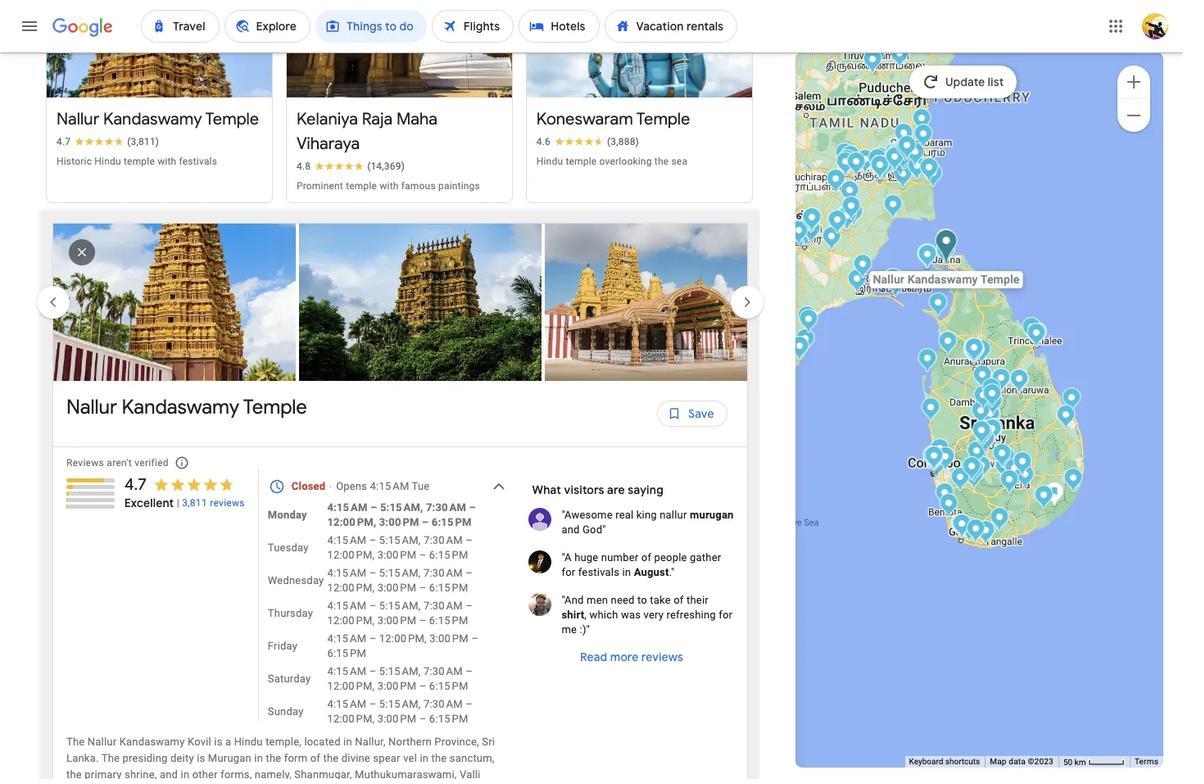 Task type: locate. For each thing, give the bounding box(es) containing it.
vekkaliyamman temple image
[[837, 151, 855, 178]]

ceylon tea museum image
[[982, 421, 1001, 448]]

2 vertical spatial nallur
[[88, 736, 117, 748]]

for
[[562, 566, 576, 579], [719, 609, 733, 621]]

in right 'vel'
[[420, 752, 429, 765]]

sigiriya image
[[992, 368, 1011, 395]]

reviews aren't verified
[[66, 457, 169, 469]]

next image
[[727, 283, 767, 322]]

the nallur kandaswamy kovil is a hindu temple, located in nallur, northern province, sri lanka. the presiding deity is murugan in the form of the divine spear vel in the sanctum, the primary shrine, and in other forms, namely, shanmugar, muthukumaraswami, val
[[66, 736, 495, 779]]

nallur kandaswamy temple up reviews aren't verified image
[[66, 395, 307, 420]]

reviews right '3,811'
[[210, 497, 245, 509]]

ruhunu maha kataragama dewalaya image
[[1035, 485, 1054, 512]]

4:15 am – 5:15 am, 7:30 am – 12:00 pm, 3:00 pm – 6:15 pm up "wednesday 4:15 am – 5:15 am, 7:30 am – 12:00 pm, 3:00 pm – 6:15 pm"
[[327, 534, 473, 561]]

2 horizontal spatial temple
[[566, 156, 597, 167]]

hindu
[[94, 156, 121, 167], [537, 156, 563, 167], [234, 736, 263, 748]]

1 horizontal spatial and
[[562, 524, 580, 536]]

1 vertical spatial and
[[160, 769, 178, 779]]

god"
[[583, 524, 606, 536]]

7:30 am for tuesday
[[424, 534, 463, 547]]

khan clock tower image
[[924, 445, 943, 472]]

tuesday
[[268, 542, 309, 554]]

the
[[655, 156, 669, 167], [266, 752, 281, 765], [323, 752, 339, 765], [431, 752, 447, 765], [66, 769, 82, 779]]

thursday
[[268, 607, 313, 619]]

fort jaffna image
[[936, 240, 955, 267]]

to
[[638, 594, 647, 606]]

4:15 am inside 4:15 am – 12:00 pm, 3:00 pm – 6:15 pm
[[327, 633, 367, 645]]

"and
[[562, 594, 584, 606]]

0 vertical spatial is
[[214, 736, 223, 748]]

1 vertical spatial of
[[674, 594, 684, 606]]

6:15 pm for sunday
[[429, 713, 468, 725]]

yala national park image
[[1045, 481, 1064, 508]]

maha
[[397, 109, 438, 129]]

of right take on the right bottom
[[674, 594, 684, 606]]

12:00 pm, inside "wednesday 4:15 am – 5:15 am, 7:30 am – 12:00 pm, 3:00 pm – 6:15 pm"
[[327, 582, 375, 594]]

friday
[[268, 640, 298, 652]]

kandaswamy up reviews aren't verified image
[[122, 395, 239, 420]]

0 vertical spatial with
[[157, 156, 177, 167]]

0 horizontal spatial and
[[160, 769, 178, 779]]

form
[[284, 752, 308, 765]]

for right refreshing
[[719, 609, 733, 621]]

6:15 pm
[[432, 516, 472, 529], [429, 549, 468, 561], [429, 582, 468, 594], [429, 615, 468, 627], [327, 647, 366, 660], [429, 680, 468, 692], [429, 713, 468, 725]]

4:15 am – 5:15 am, 7:30 am – 12:00 pm, 3:00 pm – 6:15 pm down tue
[[327, 501, 476, 529]]

5:15 am, for tuesday
[[379, 534, 421, 547]]

1 4:15 am – 5:15 am, 7:30 am – 12:00 pm, 3:00 pm – 6:15 pm from the top
[[327, 501, 476, 529]]

viharaya
[[297, 134, 360, 154]]

1 horizontal spatial the
[[101, 752, 120, 765]]

dutch museum image
[[924, 445, 943, 472]]

3:00 pm for thursday
[[377, 615, 417, 627]]

12:00 pm, inside 4:15 am – 12:00 pm, 3:00 pm – 6:15 pm
[[379, 633, 427, 645]]

2 vertical spatial of
[[310, 752, 320, 765]]

historic
[[57, 156, 92, 167]]

km
[[1075, 758, 1086, 767]]

1 horizontal spatial 4.7
[[124, 474, 147, 495]]

closed ⋅ opens 4:15 am tue
[[292, 480, 430, 492]]

is
[[214, 736, 223, 748], [197, 752, 205, 765]]

map region
[[642, 0, 1183, 779]]

kandaswamy
[[103, 109, 202, 129], [122, 395, 239, 420], [119, 736, 185, 748]]

save button
[[657, 394, 727, 433]]

reviews inside excellent | 3,811 reviews
[[210, 497, 245, 509]]

colombo lotus tower image
[[925, 446, 944, 473]]

nallur kandaswamy temple up "(3,811)" at the left top
[[57, 109, 259, 129]]

4.6 out of 5 stars from 3,888 reviews image
[[537, 135, 639, 148]]

in inside ""a huge number of people gather for festivals in"
[[622, 566, 631, 579]]

opens
[[336, 480, 367, 492]]

the sacred heart basilica image
[[923, 68, 941, 95]]

the down "province,"
[[431, 752, 447, 765]]

1 vertical spatial reviews
[[641, 650, 683, 665]]

0 horizontal spatial the
[[66, 736, 85, 748]]

nallur kandaswamy temple
[[57, 109, 259, 129], [66, 395, 307, 420]]

12:00 pm, for sunday
[[327, 713, 375, 725]]

hindu temple overlooking the sea
[[537, 156, 688, 167]]

mannar dutch fort image
[[929, 292, 948, 319]]

murugan
[[208, 752, 251, 765]]

manora, monument image
[[884, 194, 903, 221]]

1 vertical spatial kandaswamy
[[122, 395, 239, 420]]

1 horizontal spatial temple
[[346, 180, 377, 192]]

historic hindu temple with festivals
[[57, 156, 217, 167]]

embekka dewalaya image
[[977, 424, 996, 451]]

1 vertical spatial nallur
[[66, 395, 117, 420]]

and down "awesome
[[562, 524, 580, 536]]

0 vertical spatial reviews
[[210, 497, 245, 509]]

hindu down 4.6
[[537, 156, 563, 167]]

temple down "(3,811)" at the left top
[[124, 156, 155, 167]]

jaya sri maha bodhi image
[[965, 340, 984, 367]]

queen victoria park image
[[993, 443, 1012, 470]]

reviews down ', which was very refreshing for me :)"'
[[641, 650, 683, 665]]

nallur up reviews
[[66, 395, 117, 420]]

vel
[[403, 752, 417, 765]]

5 4:15 am – 5:15 am, 7:30 am – 12:00 pm, 3:00 pm – 6:15 pm from the top
[[327, 698, 473, 725]]

sri mahalingaswami kovil image
[[895, 139, 914, 166]]

1 vertical spatial is
[[197, 752, 205, 765]]

hindu inside the nallur kandaswamy kovil is a hindu temple, located in nallur, northern province, sri lanka. the presiding deity is murugan in the form of the divine spear vel in the sanctum, the primary shrine, and in other forms, namely, shanmugar, muthukumaraswami, val
[[234, 736, 263, 748]]

the up primary
[[101, 752, 120, 765]]

belilena cave image
[[968, 440, 986, 467]]

arulmigu peruvudaiyar temple, gangaikonda cholapuram image
[[895, 123, 914, 150]]

for inside ""a huge number of people gather for festivals in"
[[562, 566, 576, 579]]

basilica of our lady of good health image
[[924, 163, 943, 190]]

0 vertical spatial kandaswamy
[[103, 109, 202, 129]]

temple inside nallur kandaswamy temple element
[[243, 395, 307, 420]]

1 horizontal spatial with
[[380, 180, 399, 192]]

4:15 am – 5:15 am, 7:30 am – 12:00 pm, 3:00 pm – 6:15 pm down 4:15 am – 12:00 pm, 3:00 pm – 6:15 pm at the bottom of page
[[327, 665, 473, 692]]

temple down 4.8 out of 5 stars from 14,369 reviews image
[[346, 180, 377, 192]]

colombo fort old lighthouse & clock tower image
[[923, 445, 942, 472]]

data
[[1009, 757, 1026, 766]]

the
[[66, 736, 85, 748], [101, 752, 120, 765]]

stupa image
[[1010, 368, 1029, 395]]

the up the "shanmugar,"
[[323, 752, 339, 765]]

0 vertical spatial of
[[641, 551, 652, 564]]

4 4:15 am – 5:15 am, 7:30 am – 12:00 pm, 3:00 pm – 6:15 pm from the top
[[327, 665, 473, 692]]

7:30 am for thursday
[[424, 600, 463, 612]]

nallur
[[57, 109, 99, 129], [66, 395, 117, 420], [88, 736, 117, 748]]

more
[[610, 650, 638, 665]]

independence square image
[[926, 448, 945, 475]]

arunachala image
[[864, 49, 882, 76]]

suriyanar koil temple- suriyan temple - sun temple image
[[896, 136, 915, 163]]

sri gnanambiga sametha sri thenupureeswarar thirukovil image
[[886, 145, 905, 172]]

kandy national museum image
[[983, 418, 1002, 445]]

1 horizontal spatial festivals
[[578, 566, 620, 579]]

deity
[[170, 752, 194, 765]]

keyboard
[[909, 757, 943, 766]]

1 horizontal spatial for
[[719, 609, 733, 621]]

historical mansion museum image
[[952, 513, 971, 540]]

arulmigu kampahareswar thirukovil (sharabeshwarar kovil) image
[[893, 139, 912, 166]]

kundrakudi arulmigu shanmuganathan temple image
[[838, 205, 857, 232]]

of up the "shanmugar,"
[[310, 752, 320, 765]]

for down ""a" at the bottom
[[562, 566, 576, 579]]

1 vertical spatial with
[[380, 180, 399, 192]]

3 4:15 am – 5:15 am, 7:30 am – 12:00 pm, 3:00 pm – 6:15 pm from the top
[[327, 600, 473, 627]]

zoom out map image
[[1124, 105, 1144, 125]]

nagadeepa ancient temple image
[[918, 244, 937, 271]]

thirunageswaram naganatha samy temple rahu image
[[893, 141, 912, 168]]

the left sea
[[655, 156, 669, 167]]

pasupatheeswarar temple image
[[886, 146, 905, 173]]

karpaga vinayagar temple image
[[837, 205, 855, 232]]

0 horizontal spatial is
[[197, 752, 205, 765]]

yanai malai ancient jain hills image
[[800, 217, 819, 244]]

map data ©2023
[[990, 757, 1054, 766]]

0 horizontal spatial 4.7
[[57, 136, 71, 147]]

in up the divine
[[343, 736, 352, 748]]

4:15 am – 5:15 am, 7:30 am – 12:00 pm, 3:00 pm – 6:15 pm for thursday
[[327, 600, 473, 627]]

the up lanka.
[[66, 736, 85, 748]]

aadhijagannatha perumal thirukoil thirupullani image
[[848, 268, 867, 295]]

5:15 am, down 4:15 am – 12:00 pm, 3:00 pm – 6:15 pm at the bottom of page
[[379, 665, 421, 678]]

nainativu nagapooshani amman temple image
[[918, 243, 937, 270]]

gangarama sima malaka image
[[925, 447, 944, 474]]

samadhi buddha statue image
[[965, 337, 984, 364]]

0 horizontal spatial temple
[[124, 156, 155, 167]]

0 horizontal spatial festivals
[[179, 156, 217, 167]]

4:15 am – 5:15 am, 7:30 am – 12:00 pm, 3:00 pm – 6:15 pm for saturday
[[327, 665, 473, 692]]

0 horizontal spatial for
[[562, 566, 576, 579]]

5:15 am, down tue
[[380, 501, 423, 514]]

4:15 am for tuesday
[[327, 534, 367, 547]]

vandiyur mariamman teppakulam image
[[797, 221, 816, 248]]

sri dalada maligawa image
[[983, 418, 1002, 445]]

number
[[601, 551, 639, 564]]

,
[[585, 609, 587, 621]]

kuda ravana ella (water fall) image
[[1013, 451, 1032, 478]]

muthukumaraswami,
[[355, 769, 457, 779]]

(14,369)
[[367, 161, 405, 172]]

2 4:15 am – 5:15 am, 7:30 am – 12:00 pm, 3:00 pm – 6:15 pm from the top
[[327, 534, 473, 561]]

5:15 am, up northern
[[379, 698, 421, 710]]

kandy clock tower image
[[983, 418, 1002, 445]]

pampuranathar temple image
[[906, 141, 925, 168]]

4.7 up historic
[[57, 136, 71, 147]]

12:00 pm, for tuesday
[[327, 549, 375, 561]]

3:00 pm inside "wednesday 4:15 am – 5:15 am, 7:30 am – 12:00 pm, 3:00 pm – 6:15 pm"
[[377, 582, 417, 594]]

rathnapura national museum image
[[965, 464, 984, 491]]

"a huge number of people gather for festivals in
[[562, 551, 721, 579]]

0 vertical spatial 4.7
[[57, 136, 71, 147]]

with down (14,369)
[[380, 180, 399, 192]]

christian reformed church of sri lanka image
[[925, 445, 944, 472]]

:)"
[[580, 624, 590, 636]]

3:00 pm for monday
[[379, 516, 419, 529]]

arulmigu swamimalai swaminatha swamy temple image
[[885, 142, 904, 169]]

4:15 am for friday
[[327, 633, 367, 645]]

4:15 am – 5:15 am, 7:30 am – 12:00 pm, 3:00 pm – 6:15 pm for sunday
[[327, 698, 473, 725]]

kudumbigala sanctuary image
[[1064, 467, 1083, 495]]

mottai gopura vasal athi kumbeshvarar temple image
[[889, 141, 908, 168]]

gather
[[690, 551, 721, 564]]

4:15 am – 5:15 am, 7:30 am – 12:00 pm, 3:00 pm – 6:15 pm
[[327, 501, 476, 529], [327, 534, 473, 561], [327, 600, 473, 627], [327, 665, 473, 692], [327, 698, 473, 725]]

of
[[641, 551, 652, 564], [674, 594, 684, 606], [310, 752, 320, 765]]

4:15 am
[[370, 480, 409, 492], [327, 501, 368, 514], [327, 534, 367, 547], [327, 567, 367, 579], [327, 600, 367, 612], [327, 633, 367, 645], [327, 665, 367, 678], [327, 698, 367, 710]]

saturday
[[268, 673, 311, 685]]

hindu down the 4.7 out of 5 stars from 3,811 reviews image
[[94, 156, 121, 167]]

kuragala ancient buddhist monastery image
[[1000, 469, 1019, 496]]

koneswaram
[[537, 109, 633, 129]]

1 horizontal spatial of
[[641, 551, 652, 564]]

kandaswamy up presiding
[[119, 736, 185, 748]]

with down "(3,811)" at the left top
[[157, 156, 177, 167]]

2 horizontal spatial of
[[674, 594, 684, 606]]

5:15 am, up "wednesday 4:15 am – 5:15 am, 7:30 am – 12:00 pm, 3:00 pm – 6:15 pm"
[[379, 534, 421, 547]]

and down deity
[[160, 769, 178, 779]]

galle dutch fort image
[[951, 513, 970, 540]]

list item
[[53, 120, 299, 485], [299, 224, 545, 381], [545, 224, 791, 381]]

4.7 inside image
[[57, 136, 71, 147]]

1 vertical spatial festivals
[[578, 566, 620, 579]]

sri agneeswarar temple image
[[898, 135, 917, 162]]

is up other
[[197, 752, 205, 765]]

list
[[53, 120, 791, 485]]

4.7 up excellent
[[124, 474, 147, 495]]

0 horizontal spatial of
[[310, 752, 320, 765]]

sea
[[671, 156, 688, 167]]

kandaswamy up "(3,811)" at the left top
[[103, 109, 202, 129]]

12:00 pm,
[[327, 516, 376, 529], [327, 549, 375, 561], [327, 582, 375, 594], [327, 615, 375, 627], [379, 633, 427, 645], [327, 680, 375, 692], [327, 713, 375, 725]]

"awesome
[[562, 509, 613, 521]]

4.7 for the 4.7 out of 5 stars from 3,811 reviews image
[[57, 136, 71, 147]]

6:15 pm for thursday
[[429, 615, 468, 627]]

kovil
[[188, 736, 211, 748]]

arulmigu sri oppiliappan temple image
[[893, 141, 912, 168]]

with
[[157, 156, 177, 167], [380, 180, 399, 192]]

4:15 am for saturday
[[327, 665, 367, 678]]

2 vertical spatial kandaswamy
[[119, 736, 185, 748]]

sri garbarakshambigai temple - thirukarukavur image
[[882, 149, 900, 176]]

1 horizontal spatial reviews
[[641, 650, 683, 665]]

maritime museum image
[[952, 513, 971, 540]]

zoom in map image
[[1124, 72, 1144, 91]]

gangarama temple image
[[925, 447, 944, 474]]

nallur
[[660, 509, 687, 521]]

the down lanka.
[[66, 769, 82, 779]]

colombo port maritime museum image
[[923, 445, 942, 472]]

huge
[[575, 551, 599, 564]]

of up the august
[[641, 551, 652, 564]]

1 vertical spatial 4.7
[[124, 474, 147, 495]]

is left "a"
[[214, 736, 223, 748]]

0 vertical spatial for
[[562, 566, 576, 579]]

|
[[177, 497, 179, 509]]

4.7 out of 5 stars from 3,811 reviews. excellent. element
[[124, 474, 245, 511]]

7:30 am for saturday
[[424, 665, 463, 678]]

me
[[562, 624, 577, 636]]

sri ranganatha swamy temple, srirangam (divya desam) image
[[838, 149, 857, 176]]

5:15 am, for sunday
[[379, 698, 421, 710]]

balana fort image
[[973, 420, 991, 447]]

12:00 pm, for saturday
[[327, 680, 375, 692]]

thirumohoor shri kalameghaperumal temple image
[[802, 218, 821, 245]]

in down number
[[622, 566, 631, 579]]

arulmigu yoga narasinga perumal thiru kovil image
[[800, 217, 819, 244]]

visitors
[[564, 483, 604, 497]]

5:15 am,
[[380, 501, 423, 514], [379, 534, 421, 547], [379, 567, 421, 579], [379, 600, 421, 612], [379, 665, 421, 678], [379, 698, 421, 710]]

take
[[650, 594, 671, 606]]

5:15 am, up 4:15 am – 12:00 pm, 3:00 pm – 6:15 pm at the bottom of page
[[379, 567, 421, 579]]

nallur up the 4.7 out of 5 stars from 3,811 reviews image
[[57, 109, 99, 129]]

hindu right "a"
[[234, 736, 263, 748]]

taprobana image
[[967, 518, 986, 545]]

4:15 am – 5:15 am, 7:30 am – 12:00 pm, 3:00 pm – 6:15 pm up northern
[[327, 698, 473, 725]]

thuparama vihara image
[[965, 339, 984, 366]]

බටදොඹලෙන image
[[965, 458, 984, 485]]

nalanda gedige (central point of sri lanka) image
[[984, 390, 1003, 418]]

0 vertical spatial and
[[562, 524, 580, 536]]

located
[[304, 736, 341, 748]]

0 vertical spatial nallur
[[57, 109, 99, 129]]

temple down 4.6 out of 5 stars from 3,888 reviews image
[[566, 156, 597, 167]]

tiruchirapalli rock fort image
[[838, 151, 857, 178]]

uchi pillaiyar temple image
[[838, 151, 857, 178]]

4:15 am – 5:15 am, 7:30 am – 12:00 pm, 3:00 pm – 6:15 pm up 4:15 am – 12:00 pm, 3:00 pm – 6:15 pm at the bottom of page
[[327, 600, 473, 627]]

kelaniya
[[297, 109, 358, 129]]

lanka.
[[66, 752, 99, 765]]

sri pundarikaksha perumal temple, thiruvellarai (6th divyadesam) image
[[836, 142, 855, 169]]

excellent
[[124, 496, 174, 511]]

1 vertical spatial for
[[719, 609, 733, 621]]

0 vertical spatial the
[[66, 736, 85, 748]]

national museum galle image
[[952, 513, 971, 540]]

3:00 pm for saturday
[[377, 680, 417, 692]]

1 horizontal spatial hindu
[[234, 736, 263, 748]]

0 horizontal spatial reviews
[[210, 497, 245, 509]]

famous
[[401, 180, 436, 192]]

4.7 for 4.7 out of 5 stars from 3,811 reviews. excellent. element
[[124, 474, 147, 495]]

in
[[622, 566, 631, 579], [343, 736, 352, 748], [254, 752, 263, 765], [420, 752, 429, 765], [181, 769, 190, 779]]

nallur up lanka.
[[88, 736, 117, 748]]

0 horizontal spatial with
[[157, 156, 177, 167]]

5:15 am, down "wednesday 4:15 am – 5:15 am, 7:30 am – 12:00 pm, 3:00 pm – 6:15 pm"
[[379, 600, 421, 612]]

koneswaram temple
[[537, 109, 690, 129]]



Task type: vqa. For each thing, say whether or not it's contained in the screenshot.
10:23 AM Text Box
no



Task type: describe. For each thing, give the bounding box(es) containing it.
shanmugar,
[[294, 769, 352, 779]]

dambulla royal cave temple and golden temple image
[[984, 377, 1003, 404]]

3:00 pm inside 4:15 am – 12:00 pm, 3:00 pm – 6:15 pm
[[429, 633, 469, 645]]

rameswaram tv tower image
[[884, 268, 903, 295]]

3:00 pm for tuesday
[[377, 549, 417, 561]]

refreshing
[[667, 609, 716, 621]]

poondi madha basilica image
[[856, 149, 875, 176]]

dharasuram temple image
[[887, 142, 906, 169]]

na uyana aranya (monastery) image
[[974, 385, 993, 412]]

4.7 out of 5 stars from 3,811 reviews image
[[57, 135, 159, 148]]

verified
[[135, 457, 169, 469]]

6:15 pm for tuesday
[[429, 549, 468, 561]]

pidurangala royal cave temple image
[[992, 368, 1011, 395]]

2 horizontal spatial hindu
[[537, 156, 563, 167]]

sri navaneetheswarar swami temple, sikkal image
[[920, 157, 939, 184]]

of inside ""a huge number of people gather for festivals in"
[[641, 551, 652, 564]]

are
[[607, 483, 625, 497]]

real
[[616, 509, 634, 521]]

mulgirigala raja maha viharaya image
[[991, 507, 1009, 534]]

tewatta church - basilica of our lady of lanka, ragama image
[[931, 438, 950, 465]]

of inside the nallur kandaswamy kovil is a hindu temple, located in nallur, northern province, sri lanka. the presiding deity is murugan in the form of the divine spear vel in the sanctum, the primary shrine, and in other forms, namely, shanmugar, muthukumaraswami, val
[[310, 752, 320, 765]]

shri kailasanathar temple - chandran temple image
[[871, 146, 890, 173]]

the up 'namely,'
[[266, 752, 281, 765]]

5:15 am, for thursday
[[379, 600, 421, 612]]

northern
[[388, 736, 432, 748]]

0 horizontal spatial hindu
[[94, 156, 121, 167]]

adisham hall image
[[1005, 458, 1024, 485]]

12:00 pm, for monday
[[327, 516, 376, 529]]

pahiyangala image
[[951, 467, 970, 494]]

nageswaran temple image
[[889, 141, 908, 168]]

arulmigu aiyarappar temple image
[[868, 148, 887, 175]]

avukana buddha statue image
[[973, 364, 992, 391]]

temple for koneswaram temple
[[566, 156, 597, 167]]

a
[[225, 736, 231, 748]]

nallur kandaswamy temple element
[[66, 394, 307, 433]]

monday
[[268, 509, 307, 521]]

maha viharaya, anuradhapura image
[[965, 340, 984, 367]]

forms,
[[221, 769, 252, 779]]

prominent
[[297, 180, 343, 192]]

⋅
[[328, 480, 333, 492]]

navagraha temple image
[[854, 254, 873, 281]]

star fort matara image
[[977, 520, 995, 547]]

lankarama image
[[964, 338, 983, 365]]

saraswathi mahal library image
[[871, 154, 890, 182]]

save
[[688, 406, 714, 421]]

other
[[192, 769, 218, 779]]

read more reviews
[[580, 650, 683, 665]]

immaculate conception cathedral image
[[923, 68, 941, 95]]

4.8
[[297, 161, 311, 172]]

arulmigu ramanathaswamy temple image
[[885, 268, 904, 295]]

nallur,
[[355, 736, 386, 748]]

3:00 pm for sunday
[[377, 713, 417, 725]]

update
[[945, 75, 985, 89]]

sri munnessarama devalaya image
[[922, 397, 941, 424]]

main menu image
[[20, 16, 39, 36]]

6:15 pm for monday
[[432, 516, 472, 529]]

update list
[[945, 75, 1004, 89]]

kandaswamy inside the nallur kandaswamy kovil is a hindu temple, located in nallur, northern province, sri lanka. the presiding deity is murugan in the form of the divine spear vel in the sanctum, the primary shrine, and in other forms, namely, shanmugar, muthukumaraswami, val
[[119, 736, 185, 748]]

lovamahapaya ලෝවාමහාපාය image
[[965, 340, 984, 367]]

1 vertical spatial the
[[101, 752, 120, 765]]

and inside "awesome real king nallur murugan and god"
[[562, 524, 580, 536]]

kande vihara temple image
[[936, 482, 955, 509]]

temple,
[[266, 736, 302, 748]]

festivals inside ""a huge number of people gather for festivals in"
[[578, 566, 620, 579]]

arulmigu viralimalai murugan temple image
[[827, 168, 846, 195]]

shri koodal azhagar temple image
[[795, 221, 814, 248]]

shri mariamman kovil punnainallur, thanjavur image
[[875, 154, 894, 182]]

reviews
[[66, 457, 104, 469]]

aren't
[[107, 457, 132, 469]]

gandhi memorial museum image
[[796, 220, 815, 247]]

arulmigu subramaniya swami temple, image
[[791, 223, 810, 250]]

buduruwagala raja maha viharaya image
[[1016, 464, 1035, 491]]

4:15 am for sunday
[[327, 698, 367, 710]]

basilica of our lady of snows image
[[798, 305, 817, 332]]

seetha amman kovil image
[[996, 445, 1015, 472]]

7:30 am for sunday
[[424, 698, 463, 710]]

"a
[[562, 551, 572, 564]]

ruwanweli maha seya image
[[965, 339, 984, 366]]

6:15 pm inside 4:15 am – 12:00 pm, 3:00 pm – 6:15 pm
[[327, 647, 366, 660]]

namely,
[[255, 769, 292, 779]]

velgam vehera buddhist temple | වෙල්ගම් වෙහෙර image
[[1023, 317, 1041, 344]]

"awesome real king nallur murugan and god"
[[562, 509, 734, 536]]

twin ponds (කුට්ටම් පොකුණ) image
[[965, 337, 984, 364]]

which
[[590, 609, 618, 621]]

close detail image
[[62, 233, 102, 272]]

ridi viharaya රිදි විහාරය image
[[972, 400, 991, 427]]

arikamedu image
[[922, 70, 941, 97]]

12:00 pm, for thursday
[[327, 615, 375, 627]]

temple for kelaniya raja maha viharaya
[[346, 180, 377, 192]]

©2023
[[1028, 757, 1054, 766]]

1 vertical spatial nallur kandaswamy temple
[[66, 395, 307, 420]]

was
[[621, 609, 641, 621]]

their
[[687, 594, 709, 606]]

4:15 am inside "wednesday 4:15 am – 5:15 am, 7:30 am – 12:00 pm, 3:00 pm – 6:15 pm"
[[327, 567, 367, 579]]

divine
[[341, 752, 370, 765]]

shrine,
[[125, 769, 157, 779]]

excellent | 3,811 reviews
[[124, 496, 245, 511]]

arulmigu arunachaleswarar temple image
[[866, 45, 885, 72]]

sunday
[[268, 706, 304, 718]]

, which was very refreshing for me :)"
[[562, 609, 733, 636]]

7:30 am inside "wednesday 4:15 am – 5:15 am, 7:30 am – 12:00 pm, 3:00 pm – 6:15 pm"
[[424, 567, 463, 579]]

railway museum kadugannawa image
[[974, 422, 993, 449]]

"and men need to take of their shirt
[[562, 594, 709, 621]]

sri thayumanavar temple image
[[838, 151, 857, 178]]

closed
[[292, 480, 326, 492]]

sri lanka air force museum image
[[927, 454, 946, 481]]

august ."
[[634, 566, 675, 579]]

arulmigu mariamman temple samayapuram image
[[841, 145, 860, 172]]

anuradhapura moonstone |සඳකඩ පහන image
[[964, 337, 983, 364]]

50 km button
[[1059, 756, 1130, 768]]

what visitors are saying
[[532, 483, 664, 497]]

shortcuts
[[945, 757, 980, 766]]

6:15 pm for saturday
[[429, 680, 468, 692]]

3,811 reviews link
[[182, 497, 245, 510]]

menikdena archeological reserve and arboretum | මැණික්දෙන පුරාවිද්‍යා රක්ෂිතය සහ වෘක්ෂෝද්‍යානය image
[[983, 383, 1002, 410]]

paintings
[[438, 180, 480, 192]]

1 horizontal spatial is
[[214, 736, 223, 748]]

galle fort clock tower image
[[951, 513, 970, 540]]

what
[[532, 483, 561, 497]]

list
[[988, 75, 1004, 89]]

terms link
[[1135, 757, 1159, 766]]

4:15 am – 12:00 pm, 3:00 pm – 6:15 pm
[[327, 633, 478, 660]]

sri natha devalaya - ශ්‍රී නාථ දේවාලය image
[[983, 418, 1002, 445]]

prominent temple with famous paintings
[[297, 180, 480, 192]]

6:15 pm inside "wednesday 4:15 am – 5:15 am, 7:30 am – 12:00 pm, 3:00 pm – 6:15 pm"
[[429, 582, 468, 594]]

province,
[[435, 736, 479, 748]]

."
[[669, 566, 675, 579]]

update list button
[[909, 66, 1017, 98]]

of inside "and men need to take of their shirt
[[674, 594, 684, 606]]

ibbankatuwa megalithic tombs image
[[982, 377, 1001, 404]]

martin wickramasinghe folk museum image
[[960, 517, 979, 544]]

spear
[[373, 752, 400, 765]]

4:15 am – 5:15 am, 7:30 am – 12:00 pm, 3:00 pm – 6:15 pm for tuesday
[[327, 534, 473, 561]]

5:15 am, inside "wednesday 4:15 am – 5:15 am, 7:30 am – 12:00 pm, 3:00 pm – 6:15 pm"
[[379, 567, 421, 579]]

4:15 am for monday
[[327, 501, 368, 514]]

kothandaramar temple image
[[886, 272, 905, 300]]

sri pada / adam's peak image
[[973, 455, 991, 482]]

and inside the nallur kandaswamy kovil is a hindu temple, located in nallur, northern province, sri lanka. the presiding deity is murugan in the form of the divine spear vel in the sanctum, the primary shrine, and in other forms, namely, shanmugar, muthukumaraswami, val
[[160, 769, 178, 779]]

nallur inside the nallur kandaswamy kovil is a hindu temple, located in nallur, northern province, sri lanka. the presiding deity is murugan in the form of the divine spear vel in the sanctum, the primary shrine, and in other forms, namely, shanmugar, muthukumaraswami, val
[[88, 736, 117, 748]]

vatadage image
[[1010, 369, 1029, 396]]

isurumuni royal temple image
[[964, 340, 983, 368]]

saskia fernando gallery image
[[926, 447, 945, 474]]

sarangapani temple image
[[889, 141, 908, 168]]

sri muththumari amman kovil - matale, image
[[982, 404, 1001, 431]]

4:15 am – 5:15 am, 7:30 am – 12:00 pm, 3:00 pm – 6:15 pm for monday
[[327, 501, 476, 529]]

azhagar kovil image
[[802, 209, 821, 236]]

matara fort image
[[977, 520, 995, 547]]

rock temple (gal vihara) image
[[1010, 368, 1029, 395]]

koneswaram temple image
[[1028, 322, 1047, 349]]

sri lankathilake rajamaha viharaya image
[[977, 423, 996, 450]]

in down deity
[[181, 769, 190, 779]]

nawagamua pattini temple image
[[936, 446, 955, 473]]

chettinad palace image
[[845, 201, 864, 228]]

batadombalena image
[[963, 456, 982, 483]]

tue
[[412, 480, 430, 492]]

5:15 am, for saturday
[[379, 665, 421, 678]]

primary
[[85, 769, 122, 779]]

rassagala image
[[1057, 404, 1076, 431]]

old royal palace image
[[983, 418, 1002, 445]]

5:15 am, for monday
[[380, 501, 423, 514]]

people
[[654, 551, 687, 564]]

saying
[[628, 483, 664, 497]]

wednesday 4:15 am – 5:15 am, 7:30 am – 12:00 pm, 3:00 pm – 6:15 pm
[[268, 567, 473, 594]]

4.6
[[537, 136, 551, 147]]

need
[[611, 594, 635, 606]]

0 vertical spatial nallur kandaswamy temple
[[57, 109, 259, 129]]

0 vertical spatial festivals
[[179, 156, 217, 167]]

very
[[644, 609, 664, 621]]

overlooking
[[599, 156, 652, 167]]

murugan
[[690, 509, 734, 521]]

v. o. chidambaranar port trust image
[[800, 309, 818, 336]]

(3,811)
[[127, 136, 159, 147]]

kelaniya raja maha viharaya
[[297, 109, 438, 154]]

(3,888)
[[607, 136, 639, 147]]

for inside ', which was very refreshing for me :)"'
[[719, 609, 733, 621]]

50
[[1064, 758, 1073, 767]]

in up 'namely,'
[[254, 752, 263, 765]]

jetavanaramaya image
[[966, 339, 985, 366]]

meenakshi amman temple image
[[796, 221, 814, 248]]

raja
[[362, 109, 393, 129]]

keerimalai naguleswaram kovil image
[[936, 228, 955, 255]]

50 km
[[1064, 758, 1088, 767]]

arulmigu thiyaagaraaja swaamy temple image
[[908, 155, 927, 182]]

4:15 am for thursday
[[327, 600, 367, 612]]

arulmigu kulasai mutharamman temple - kulasekharapatnam, thoothukudi, tamilnadu image
[[791, 336, 809, 363]]

brihadeeswara temple image
[[871, 155, 890, 182]]

men
[[587, 594, 608, 606]]

7:30 am for monday
[[426, 501, 466, 514]]

maritime and naval history museum image
[[1027, 322, 1046, 349]]

august
[[634, 566, 669, 579]]

presiding
[[123, 752, 168, 765]]

abhayagiri pagoda image
[[965, 337, 984, 364]]

pazhamudhircholai murugan temple image
[[803, 207, 822, 234]]



